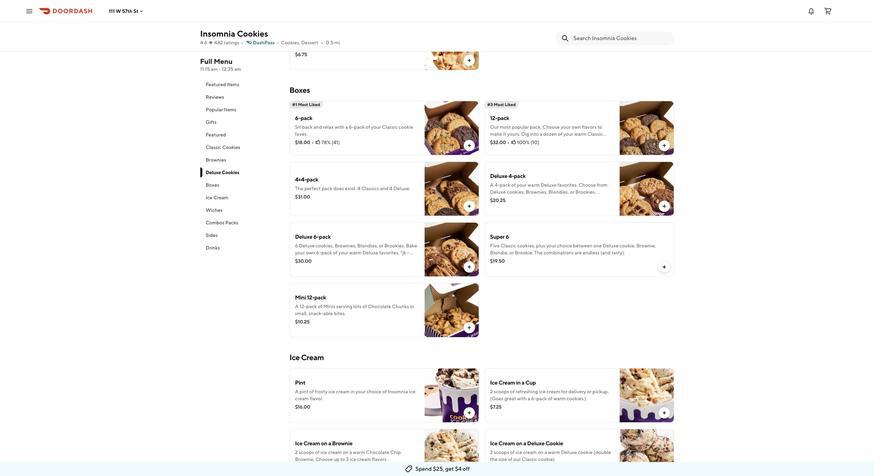 Task type: vqa. For each thing, say whether or not it's contained in the screenshot.


Task type: describe. For each thing, give the bounding box(es) containing it.
our
[[514, 457, 521, 462]]

deluxe 4-pack a 4-pack of your warm deluxe favorites. choose from: deluxe cookies, brownies, blondies, or brookies. availability varies by bakery location.
[[490, 173, 609, 202]]

0 vertical spatial chips,
[[398, 43, 411, 49]]

in inside ice cream in a cup 2 scoops of refreshing ice cream for delivery or pickup. (goes great with a 6-pack of warm cookies.) $7.25
[[516, 380, 521, 386]]

of inside 12-pack our most popular pack. choose your own flavors to make it yours. dig into a dozen of your warm classic favorites, in bakeries or delivered til really really late.
[[558, 131, 563, 137]]

cookies for classic cookies
[[222, 145, 240, 150]]

add item to cart image for frosty
[[467, 410, 472, 416]]

cookies, inside "deluxe 6-pack 6 deluxe cookies, brownies, blondies, or brookies. bake your own 6-pack of your warm deluxe favorites. *jk - we'll do the baking, you just choose your faves!"
[[316, 243, 334, 249]]

mini 12-pack image
[[425, 283, 479, 338]]

open menu image
[[25, 7, 34, 15]]

cookies, inside the super 6 five classic cookies, plus your choice between one deluxe cookie, brownie, blondie, or brookie. the combinations are endless (and tasty). $19.50
[[517, 243, 536, 249]]

refreshing
[[516, 389, 538, 395]]

classic inside 6-pack sit back and relax with a 6-pack of your classic cookie faves.
[[382, 124, 398, 130]]

brownies button
[[200, 154, 281, 166]]

or inside 12-pack our most popular pack. choose your own flavors to make it yours. dig into a dozen of your warm classic favorites, in bakeries or delivered til really really late.
[[536, 138, 541, 144]]

add item to cart image for cup
[[662, 410, 667, 416]]

to inside 12-pack our most popular pack. choose your own flavors to make it yours. dig into a dozen of your warm classic favorites, in bakeries or delivered til really really late.
[[598, 124, 603, 130]]

4+4-
[[295, 176, 307, 183]]

1 am from the left
[[211, 66, 218, 72]]

2 for ice cream on a brownie
[[295, 450, 298, 455]]

0 vertical spatial insomnia
[[200, 29, 235, 38]]

1 vertical spatial 4-
[[495, 182, 500, 188]]

ice for cup
[[490, 380, 498, 386]]

0 vertical spatial boxes
[[290, 86, 310, 95]]

small,
[[295, 311, 308, 316]]

ice for brownie
[[295, 440, 303, 447]]

ice cream inside button
[[206, 195, 229, 200]]

pack inside 12-pack our most popular pack. choose your own flavors to make it yours. dig into a dozen of your warm classic favorites, in bakeries or delivered til really really late.
[[498, 115, 510, 122]]

3
[[346, 457, 349, 462]]

bakeries
[[517, 138, 535, 144]]

the inside the super 6 five classic cookies, plus your choice between one deluxe cookie, brownie, blondie, or brookie. the combinations are endless (and tasty). $19.50
[[535, 250, 543, 256]]

4+4 pack image
[[425, 162, 479, 216]]

cream inside button
[[214, 195, 229, 200]]

choice inside pint a pint of frosty ice cream in your choice of insomnia ice cream flavor. $16.00
[[367, 389, 382, 395]]

and inside shopping mall cinnamon bun core childhood memory activated. cinnamon dough with cinnamon chips, cream cheese chips, and filled with a cinnamon sugar filling. thank us later.
[[341, 50, 349, 56]]

deluxe inside the super 6 five classic cookies, plus your choice between one deluxe cookie, brownie, blondie, or brookie. the combinations are endless (and tasty). $19.50
[[603, 243, 619, 249]]

on up cookie)
[[538, 450, 544, 455]]

classic inside 12-pack our most popular pack. choose your own flavors to make it yours. dig into a dozen of your warm classic favorites, in bakeries or delivered til really really late.
[[588, 131, 603, 137]]

of inside 6-pack sit back and relax with a 6-pack of your classic cookie faves.
[[366, 124, 370, 130]]

warm inside ice cream in a cup 2 scoops of refreshing ice cream for delivery or pickup. (goes great with a 6-pack of warm cookies.) $7.25
[[554, 396, 566, 402]]

flavor.
[[310, 396, 323, 402]]

to inside ice cream on a brownie 2 scoops of ice cream on a warm chocolate chip brownie. choose up to 3 ice cream flavors.
[[341, 457, 345, 462]]

sides button
[[200, 229, 281, 242]]

2 am from the left
[[235, 66, 241, 72]]

1 horizontal spatial ice cream
[[290, 353, 324, 362]]

1 horizontal spatial 12-
[[307, 294, 315, 301]]

shopping
[[295, 36, 317, 42]]

in inside "mini 12-pack a 12-pack of minis serving lots of chocolate chunks in small, snack-able bites. $10.25"
[[410, 304, 414, 309]]

brownie
[[332, 440, 353, 447]]

brownie,
[[637, 243, 656, 249]]

featured button
[[200, 128, 281, 141]]

#1 most liked
[[292, 102, 320, 107]]

sit
[[295, 124, 301, 130]]

cookie,
[[620, 243, 636, 249]]

brookies. inside "deluxe 6-pack 6 deluxe cookies, brownies, blondies, or brookies. bake your own 6-pack of your warm deluxe favorites. *jk - we'll do the baking, you just choose your faves!"
[[385, 243, 405, 249]]

cream for cup
[[499, 380, 515, 386]]

pickup.
[[593, 389, 609, 395]]

combos packs button
[[200, 216, 281, 229]]

cookies for insomnia cookies
[[237, 29, 268, 38]]

classics
[[362, 186, 379, 191]]

• left 0.5
[[321, 40, 323, 45]]

location.
[[552, 196, 571, 202]]

one
[[594, 243, 602, 249]]

mini 12-pack a 12-pack of minis serving lots of chocolate chunks in small, snack-able bites. $10.25
[[295, 294, 414, 325]]

faves!
[[385, 257, 398, 263]]

just
[[348, 257, 356, 263]]

111 w 57th st
[[109, 8, 138, 14]]

the inside 'ice cream on a deluxe cookie 2 scoops of ice cream on a warm deluxe cookie (double the size of our classic cookie)'
[[490, 457, 498, 462]]

favorites. inside deluxe 4-pack a 4-pack of your warm deluxe favorites. choose from: deluxe cookies, brownies, blondies, or brookies. availability varies by bakery location.
[[558, 182, 578, 188]]

2 vertical spatial 12-
[[300, 304, 307, 309]]

brownies, inside "deluxe 6-pack 6 deluxe cookies, brownies, blondies, or brookies. bake your own 6-pack of your warm deluxe favorites. *jk - we'll do the baking, you just choose your faves!"
[[335, 243, 357, 249]]

bakery
[[536, 196, 551, 202]]

78%
[[322, 140, 331, 145]]

with down "core"
[[364, 43, 374, 49]]

your inside the super 6 five classic cookies, plus your choice between one deluxe cookie, brownie, blondie, or brookie. the combinations are endless (and tasty). $19.50
[[547, 243, 557, 249]]

ice cream button
[[200, 191, 281, 204]]

of inside ice cream on a brownie 2 scoops of ice cream on a warm chocolate chip brownie. choose up to 3 ice cream flavors.
[[315, 450, 320, 455]]

and inside 6-pack sit back and relax with a 6-pack of your classic cookie faves.
[[314, 124, 322, 130]]

by
[[530, 196, 535, 202]]

add item to cart image for 12-pack
[[662, 143, 667, 148]]

choose inside ice cream on a brownie 2 scoops of ice cream on a warm chocolate chip brownie. choose up to 3 ice cream flavors.
[[316, 457, 333, 462]]

off
[[463, 466, 470, 472]]

with inside ice cream in a cup 2 scoops of refreshing ice cream for delivery or pickup. (goes great with a 6-pack of warm cookies.) $7.25
[[517, 396, 527, 402]]

0 horizontal spatial chips,
[[327, 50, 340, 56]]

warm inside deluxe 4-pack a 4-pack of your warm deluxe favorites. choose from: deluxe cookies, brownies, blondies, or brookies. availability varies by bakery location.
[[528, 182, 540, 188]]

add item to cart image for the perfect pack does exist. 4 classics and 4 deluxe.
[[467, 204, 472, 209]]

availability
[[490, 196, 515, 202]]

back
[[302, 124, 313, 130]]

2 vertical spatial cinnamon
[[376, 50, 398, 56]]

popular
[[512, 124, 529, 130]]

dough
[[349, 43, 363, 49]]

$10.25
[[295, 319, 310, 325]]

warm inside 12-pack our most popular pack. choose your own flavors to make it yours. dig into a dozen of your warm classic favorites, in bakeries or delivered til really really late.
[[575, 131, 587, 137]]

get
[[446, 466, 454, 472]]

a inside shopping mall cinnamon bun core childhood memory activated. cinnamon dough with cinnamon chips, cream cheese chips, and filled with a cinnamon sugar filling. thank us later.
[[373, 50, 375, 56]]

$32.00
[[490, 140, 506, 145]]

2 4 from the left
[[390, 186, 393, 191]]

deluxe.
[[394, 186, 411, 191]]

0 vertical spatial 4-
[[509, 173, 514, 179]]

does
[[334, 186, 344, 191]]

deluxe 6-pack 6 deluxe cookies, brownies, blondies, or brookies. bake your own 6-pack of your warm deluxe favorites. *jk - we'll do the baking, you just choose your faves!
[[295, 234, 417, 263]]

minis
[[324, 304, 336, 309]]

notification bell image
[[808, 7, 816, 15]]

featured for featured
[[206, 132, 226, 138]]

in inside pint a pint of frosty ice cream in your choice of insomnia ice cream flavor. $16.00
[[351, 389, 355, 395]]

insomnia cookies
[[200, 29, 268, 38]]

ice inside ice cream in a cup 2 scoops of refreshing ice cream for delivery or pickup. (goes great with a 6-pack of warm cookies.) $7.25
[[539, 389, 546, 395]]

popular items button
[[200, 103, 281, 116]]

brookie.
[[515, 250, 534, 256]]

add item to cart image for brownie
[[467, 471, 472, 476]]

2 for ice cream in a cup
[[490, 389, 493, 395]]

exist.
[[345, 186, 357, 191]]

a inside 6-pack sit back and relax with a 6-pack of your classic cookie faves.
[[346, 124, 348, 130]]

blondie,
[[490, 250, 509, 256]]

we'll
[[295, 257, 305, 263]]

• for $18.00 •
[[312, 140, 314, 145]]

gifts button
[[200, 116, 281, 128]]

6 pack image
[[425, 101, 479, 155]]

full
[[200, 57, 213, 65]]

wiches button
[[200, 204, 281, 216]]

100%
[[517, 140, 530, 145]]

$32.00 •
[[490, 140, 510, 145]]

up
[[334, 457, 340, 462]]

activated.
[[295, 43, 324, 49]]

classic inside the super 6 five classic cookies, plus your choice between one deluxe cookie, brownie, blondie, or brookie. the combinations are endless (and tasty). $19.50
[[501, 243, 516, 249]]

it
[[503, 131, 507, 137]]

filling.
[[295, 57, 309, 63]]

spend
[[416, 466, 432, 472]]

cream for deluxe
[[499, 440, 515, 447]]

1 vertical spatial cinnamon
[[375, 43, 397, 49]]

childhood
[[371, 36, 394, 42]]

12- inside 12-pack our most popular pack. choose your own flavors to make it yours. dig into a dozen of your warm classic favorites, in bakeries or delivered til really really late.
[[490, 115, 498, 122]]

mall
[[318, 36, 327, 42]]

us
[[324, 57, 329, 63]]

on up our
[[516, 440, 523, 447]]

the inside "deluxe 6-pack 6 deluxe cookies, brownies, blondies, or brookies. bake your own 6-pack of your warm deluxe favorites. *jk - we'll do the baking, you just choose your faves!"
[[313, 257, 321, 263]]

cinnamon
[[325, 43, 348, 49]]

able
[[324, 311, 333, 316]]

our
[[490, 124, 499, 130]]

cream inside 'ice cream on a deluxe cookie 2 scoops of ice cream on a warm deluxe cookie (double the size of our classic cookie)'
[[523, 450, 537, 455]]

popular items
[[206, 107, 237, 112]]

cookie inside 6-pack sit back and relax with a 6-pack of your classic cookie faves.
[[399, 124, 414, 130]]

cookies, inside deluxe 4-pack a 4-pack of your warm deluxe favorites. choose from: deluxe cookies, brownies, blondies, or brookies. availability varies by bakery location.
[[507, 189, 525, 195]]

cookie inside 'ice cream on a deluxe cookie 2 scoops of ice cream on a warm deluxe cookie (double the size of our classic cookie)'
[[578, 450, 593, 455]]

#1
[[292, 102, 297, 107]]

ice inside button
[[206, 195, 213, 200]]

warm inside 'ice cream on a deluxe cookie 2 scoops of ice cream on a warm deluxe cookie (double the size of our classic cookie)'
[[548, 450, 561, 455]]

items for popular items
[[224, 107, 237, 112]]

flavors
[[582, 124, 597, 130]]

100% (10)
[[517, 140, 540, 145]]

own inside 12-pack our most popular pack. choose your own flavors to make it yours. dig into a dozen of your warm classic favorites, in bakeries or delivered til really really late.
[[572, 124, 581, 130]]

own inside "deluxe 6-pack 6 deluxe cookies, brownies, blondies, or brookies. bake your own 6-pack of your warm deluxe favorites. *jk - we'll do the baking, you just choose your faves!"
[[306, 250, 315, 256]]

the inside 4+4-pack the perfect pack does exist. 4 classics and 4 deluxe. $31.00
[[295, 186, 304, 191]]

(double
[[594, 450, 611, 455]]

serving
[[337, 304, 353, 309]]

4.6
[[200, 40, 207, 45]]

lots
[[354, 304, 362, 309]]

your inside 6-pack sit back and relax with a 6-pack of your classic cookie faves.
[[371, 124, 381, 130]]

add item to cart image for a 4-pack of your warm deluxe favorites. choose from: deluxe cookies, brownies, blondies, or brookies. availability varies by bakery location.
[[662, 204, 667, 209]]

(10)
[[531, 140, 540, 145]]

choose inside deluxe 4-pack a 4-pack of your warm deluxe favorites. choose from: deluxe cookies, brownies, blondies, or brookies. availability varies by bakery location.
[[579, 182, 596, 188]]



Task type: locate. For each thing, give the bounding box(es) containing it.
0 horizontal spatial boxes
[[206, 182, 219, 188]]

most
[[500, 124, 511, 130]]

a left pint
[[295, 389, 299, 395]]

a down childhood
[[373, 50, 375, 56]]

add item to cart image
[[467, 58, 472, 63], [662, 264, 667, 270], [467, 410, 472, 416], [662, 410, 667, 416], [467, 471, 472, 476]]

most right #3
[[494, 102, 504, 107]]

$20.25
[[490, 198, 506, 203]]

scoops for ice cream on a brownie
[[299, 450, 314, 455]]

111 w 57th st button
[[109, 8, 144, 14]]

2 liked from the left
[[505, 102, 516, 107]]

a for mini 12-pack
[[295, 304, 299, 309]]

1 horizontal spatial chips,
[[398, 43, 411, 49]]

$30.00
[[295, 258, 312, 264]]

boxes button
[[200, 179, 281, 191]]

blondies, up choose
[[358, 243, 378, 249]]

or down into
[[536, 138, 541, 144]]

0 horizontal spatial favorites.
[[380, 250, 400, 256]]

size
[[499, 457, 507, 462]]

1 vertical spatial 6
[[295, 243, 298, 249]]

ice inside ice cream on a brownie 2 scoops of ice cream on a warm chocolate chip brownie. choose up to 3 ice cream flavors.
[[295, 440, 303, 447]]

mi
[[335, 40, 340, 45]]

1 vertical spatial own
[[306, 250, 315, 256]]

with inside 6-pack sit back and relax with a 6-pack of your classic cookie faves.
[[335, 124, 345, 130]]

cream up brownie. in the bottom of the page
[[304, 440, 320, 447]]

in up refreshing at bottom right
[[516, 380, 521, 386]]

1 vertical spatial insomnia
[[388, 389, 408, 395]]

ice cream in a cup image
[[620, 368, 674, 423]]

6 inside "deluxe 6-pack 6 deluxe cookies, brownies, blondies, or brookies. bake your own 6-pack of your warm deluxe favorites. *jk - we'll do the baking, you just choose your faves!"
[[295, 243, 298, 249]]

0 horizontal spatial choose
[[316, 457, 333, 462]]

- right '*jk'
[[407, 250, 410, 256]]

dozen
[[544, 131, 557, 137]]

blondies, inside deluxe 4-pack a 4-pack of your warm deluxe favorites. choose from: deluxe cookies, brownies, blondies, or brookies. availability varies by bakery location.
[[549, 189, 569, 195]]

deluxe 6-pack image
[[425, 222, 479, 277]]

0 vertical spatial ice cream
[[206, 195, 229, 200]]

are
[[575, 250, 582, 256]]

a left cup
[[522, 380, 525, 386]]

scoops up (goes
[[494, 389, 510, 395]]

cream up pint
[[301, 353, 324, 362]]

items inside button
[[227, 82, 239, 87]]

and
[[341, 50, 349, 56], [314, 124, 322, 130], [380, 186, 389, 191]]

pack
[[301, 115, 313, 122], [498, 115, 510, 122], [354, 124, 365, 130], [514, 173, 526, 179], [307, 176, 318, 183], [500, 182, 511, 188], [322, 186, 333, 191], [319, 234, 331, 240], [322, 250, 332, 256], [315, 294, 326, 301], [307, 304, 317, 309], [537, 396, 547, 402]]

Item Search search field
[[574, 35, 669, 42]]

cream up the size
[[499, 440, 515, 447]]

with right relax
[[335, 124, 345, 130]]

and left filled
[[341, 50, 349, 56]]

ice for deluxe
[[490, 440, 498, 447]]

scoops inside ice cream in a cup 2 scoops of refreshing ice cream for delivery or pickup. (goes great with a 6-pack of warm cookies.) $7.25
[[494, 389, 510, 395]]

12 pack image
[[620, 101, 674, 155]]

1 vertical spatial items
[[224, 107, 237, 112]]

warm inside ice cream on a brownie 2 scoops of ice cream on a warm chocolate chip brownie. choose up to 3 ice cream flavors.
[[353, 450, 365, 455]]

mini
[[295, 294, 306, 301]]

• down yours.
[[508, 140, 510, 145]]

#3 most liked
[[488, 102, 516, 107]]

1 vertical spatial and
[[314, 124, 322, 130]]

dig
[[522, 131, 529, 137]]

1 horizontal spatial -
[[407, 250, 410, 256]]

a down refreshing at bottom right
[[528, 396, 531, 402]]

great
[[505, 396, 516, 402]]

most for 12-
[[494, 102, 504, 107]]

a down brownie
[[350, 450, 352, 455]]

cookies up dashpass
[[237, 29, 268, 38]]

• for dashpass •
[[277, 40, 279, 45]]

add item to cart image
[[467, 143, 472, 148], [662, 143, 667, 148], [467, 204, 472, 209], [662, 204, 667, 209], [467, 264, 472, 270], [467, 325, 472, 331]]

or up location.
[[570, 189, 575, 195]]

1 vertical spatial ice cream
[[290, 353, 324, 362]]

add item to cart image for 6-pack
[[467, 143, 472, 148]]

0 vertical spatial the
[[313, 257, 321, 263]]

cookies,
[[281, 40, 300, 45]]

0 vertical spatial choose
[[543, 124, 560, 130]]

warm inside "deluxe 6-pack 6 deluxe cookies, brownies, blondies, or brookies. bake your own 6-pack of your warm deluxe favorites. *jk - we'll do the baking, you just choose your faves!"
[[350, 250, 362, 256]]

or left pickup.
[[587, 389, 592, 395]]

0 horizontal spatial 12-
[[300, 304, 307, 309]]

1 vertical spatial favorites.
[[380, 250, 400, 256]]

1 really from the left
[[569, 138, 581, 144]]

1 liked from the left
[[309, 102, 320, 107]]

• right "ratings"
[[241, 40, 243, 45]]

$31.00
[[295, 194, 310, 200]]

snack-
[[309, 311, 324, 316]]

12:35
[[222, 66, 234, 72]]

on
[[321, 440, 328, 447], [516, 440, 523, 447], [343, 450, 349, 455], [538, 450, 544, 455]]

really right til
[[569, 138, 581, 144]]

cream for brownie
[[304, 440, 320, 447]]

12- right mini
[[307, 294, 315, 301]]

dashpass
[[253, 40, 275, 45]]

1 vertical spatial the
[[490, 457, 498, 462]]

1 horizontal spatial liked
[[505, 102, 516, 107]]

combinations
[[544, 250, 574, 256]]

12- up small,
[[300, 304, 307, 309]]

cream up wiches
[[214, 195, 229, 200]]

1 horizontal spatial choice
[[558, 243, 572, 249]]

2 vertical spatial and
[[380, 186, 389, 191]]

ice cream in a cup 2 scoops of refreshing ice cream for delivery or pickup. (goes great with a 6-pack of warm cookies.) $7.25
[[490, 380, 609, 410]]

1 vertical spatial choose
[[579, 182, 596, 188]]

a inside "mini 12-pack a 12-pack of minis serving lots of chocolate chunks in small, snack-able bites. $10.25"
[[295, 304, 299, 309]]

1 vertical spatial boxes
[[206, 182, 219, 188]]

in right frosty
[[351, 389, 355, 395]]

1 horizontal spatial 4-
[[509, 173, 514, 179]]

into
[[530, 131, 539, 137]]

blondies, up location.
[[549, 189, 569, 195]]

ice cream up wiches
[[206, 195, 229, 200]]

ice inside 'ice cream on a deluxe cookie 2 scoops of ice cream on a warm deluxe cookie (double the size of our classic cookie)'
[[516, 450, 522, 455]]

0 vertical spatial the
[[295, 186, 304, 191]]

classic cookies button
[[200, 141, 281, 154]]

cookies inside button
[[222, 145, 240, 150]]

cookies, up varies in the right top of the page
[[507, 189, 525, 195]]

0 horizontal spatial most
[[298, 102, 308, 107]]

#3
[[488, 102, 493, 107]]

0 vertical spatial cinnamon
[[328, 36, 350, 42]]

2 inside ice cream in a cup 2 scoops of refreshing ice cream for delivery or pickup. (goes great with a 6-pack of warm cookies.) $7.25
[[490, 389, 493, 395]]

warm
[[575, 131, 587, 137], [528, 182, 540, 188], [350, 250, 362, 256], [554, 396, 566, 402], [353, 450, 365, 455], [548, 450, 561, 455]]

choose up "dozen"
[[543, 124, 560, 130]]

1 vertical spatial to
[[341, 457, 345, 462]]

favorites. inside "deluxe 6-pack 6 deluxe cookies, brownies, blondies, or brookies. bake your own 6-pack of your warm deluxe favorites. *jk - we'll do the baking, you just choose your faves!"
[[380, 250, 400, 256]]

0 vertical spatial favorites.
[[558, 182, 578, 188]]

chips, up later. in the top of the page
[[327, 50, 340, 56]]

1 vertical spatial a
[[295, 304, 299, 309]]

cream inside 'ice cream on a deluxe cookie 2 scoops of ice cream on a warm deluxe cookie (double the size of our classic cookie)'
[[499, 440, 515, 447]]

the right do
[[313, 257, 321, 263]]

ice cream on a brownie image
[[425, 429, 479, 476]]

0 horizontal spatial ice cream
[[206, 195, 229, 200]]

cookies.)
[[567, 396, 587, 402]]

pack inside ice cream in a cup 2 scoops of refreshing ice cream for delivery or pickup. (goes great with a 6-pack of warm cookies.) $7.25
[[537, 396, 547, 402]]

0 horizontal spatial the
[[313, 257, 321, 263]]

ice inside 'ice cream on a deluxe cookie 2 scoops of ice cream on a warm deluxe cookie (double the size of our classic cookie)'
[[490, 440, 498, 447]]

1 horizontal spatial brookies.
[[576, 189, 596, 195]]

in
[[512, 138, 516, 144], [410, 304, 414, 309], [516, 380, 521, 386], [351, 389, 355, 395]]

own left flavors
[[572, 124, 581, 130]]

cookies, up baking,
[[316, 243, 334, 249]]

cinnamon bun filled deluxe image
[[425, 16, 479, 70]]

0 horizontal spatial brookies.
[[385, 243, 405, 249]]

0 horizontal spatial really
[[569, 138, 581, 144]]

0 horizontal spatial 4-
[[495, 182, 500, 188]]

• left cookies,
[[277, 40, 279, 45]]

- left 12:35
[[219, 66, 221, 72]]

scoops inside 'ice cream on a deluxe cookie 2 scoops of ice cream on a warm deluxe cookie (double the size of our classic cookie)'
[[494, 450, 510, 455]]

1 horizontal spatial to
[[598, 124, 603, 130]]

boxes down deluxe cookies
[[206, 182, 219, 188]]

choice inside the super 6 five classic cookies, plus your choice between one deluxe cookie, brownie, blondie, or brookie. the combinations are endless (and tasty). $19.50
[[558, 243, 572, 249]]

1 horizontal spatial the
[[535, 250, 543, 256]]

0 horizontal spatial liked
[[309, 102, 320, 107]]

1 horizontal spatial am
[[235, 66, 241, 72]]

most
[[298, 102, 308, 107], [494, 102, 504, 107]]

1 vertical spatial chips,
[[327, 50, 340, 56]]

boxes inside boxes button
[[206, 182, 219, 188]]

or inside the super 6 five classic cookies, plus your choice between one deluxe cookie, brownie, blondie, or brookie. the combinations are endless (and tasty). $19.50
[[510, 250, 514, 256]]

2 vertical spatial choose
[[316, 457, 333, 462]]

1 horizontal spatial 4
[[390, 186, 393, 191]]

0 vertical spatial brookies.
[[576, 189, 596, 195]]

1 vertical spatial cookie
[[578, 450, 593, 455]]

1 vertical spatial featured
[[206, 132, 226, 138]]

0 vertical spatial cookies
[[237, 29, 268, 38]]

0 vertical spatial own
[[572, 124, 581, 130]]

or left bake on the left bottom of the page
[[379, 243, 384, 249]]

or right blondie,
[[510, 250, 514, 256]]

1 4 from the left
[[358, 186, 361, 191]]

2 inside 'ice cream on a deluxe cookie 2 scoops of ice cream on a warm deluxe cookie (double the size of our classic cookie)'
[[490, 450, 493, 455]]

1 most from the left
[[298, 102, 308, 107]]

0 horizontal spatial the
[[295, 186, 304, 191]]

in right chunks
[[410, 304, 414, 309]]

insomnia inside pint a pint of frosty ice cream in your choice of insomnia ice cream flavor. $16.00
[[388, 389, 408, 395]]

0 horizontal spatial am
[[211, 66, 218, 72]]

classic inside 'ice cream on a deluxe cookie 2 scoops of ice cream on a warm deluxe cookie (double the size of our classic cookie)'
[[522, 457, 538, 462]]

2 most from the left
[[494, 102, 504, 107]]

am right 12:35
[[235, 66, 241, 72]]

6 up the we'll
[[295, 243, 298, 249]]

cookie
[[546, 440, 564, 447]]

ice cream up pint
[[290, 353, 324, 362]]

chocolate inside ice cream on a brownie 2 scoops of ice cream on a warm chocolate chip brownie. choose up to 3 ice cream flavors.
[[366, 450, 390, 455]]

am right 11:15
[[211, 66, 218, 72]]

0 horizontal spatial own
[[306, 250, 315, 256]]

for
[[562, 389, 568, 395]]

pint image
[[425, 368, 479, 423]]

chocolate up "flavors."
[[366, 450, 390, 455]]

and right classics
[[380, 186, 389, 191]]

0 items, open order cart image
[[824, 7, 833, 15]]

featured down gifts
[[206, 132, 226, 138]]

deluxe 4-pack image
[[620, 162, 674, 216]]

2 horizontal spatial choose
[[579, 182, 596, 188]]

or inside deluxe 4-pack a 4-pack of your warm deluxe favorites. choose from: deluxe cookies, brownies, blondies, or brookies. availability varies by bakery location.
[[570, 189, 575, 195]]

brookies.
[[576, 189, 596, 195], [385, 243, 405, 249]]

0 vertical spatial -
[[219, 66, 221, 72]]

2 horizontal spatial and
[[380, 186, 389, 191]]

1 horizontal spatial insomnia
[[388, 389, 408, 395]]

ice cream on a deluxe cookie image
[[620, 429, 674, 476]]

1 horizontal spatial the
[[490, 457, 498, 462]]

favorites. up location.
[[558, 182, 578, 188]]

items right the popular
[[224, 107, 237, 112]]

6-pack sit back and relax with a 6-pack of your classic cookie faves.
[[295, 115, 414, 137]]

your inside pint a pint of frosty ice cream in your choice of insomnia ice cream flavor. $16.00
[[356, 389, 366, 395]]

1 vertical spatial 12-
[[307, 294, 315, 301]]

delivered
[[542, 138, 563, 144]]

$18.00 •
[[295, 140, 314, 145]]

*jk
[[401, 250, 406, 256]]

to left 3
[[341, 457, 345, 462]]

from:
[[597, 182, 609, 188]]

your
[[371, 124, 381, 130], [561, 124, 571, 130], [564, 131, 574, 137], [517, 182, 527, 188], [547, 243, 557, 249], [295, 250, 305, 256], [339, 250, 349, 256], [374, 257, 384, 263], [356, 389, 366, 395]]

boxes up "#1"
[[290, 86, 310, 95]]

st
[[134, 8, 138, 14]]

choose left "up"
[[316, 457, 333, 462]]

ice inside ice cream in a cup 2 scoops of refreshing ice cream for delivery or pickup. (goes great with a 6-pack of warm cookies.) $7.25
[[490, 380, 498, 386]]

featured
[[206, 82, 226, 87], [206, 132, 226, 138]]

0 horizontal spatial -
[[219, 66, 221, 72]]

and right back
[[314, 124, 322, 130]]

1 horizontal spatial favorites.
[[558, 182, 578, 188]]

add item to cart image for 6 deluxe cookies, brownies, blondies, or brookies. bake your own 6-pack of your warm deluxe favorites. *jk - we'll do the baking, you just choose your faves!
[[467, 264, 472, 270]]

a for deluxe 4-pack
[[490, 182, 494, 188]]

core
[[360, 36, 370, 42]]

a up cookie)
[[545, 450, 547, 455]]

chocolate left chunks
[[368, 304, 391, 309]]

the down the plus
[[535, 250, 543, 256]]

scoops for ice cream in a cup
[[494, 389, 510, 395]]

classic inside button
[[206, 145, 221, 150]]

2 really from the left
[[582, 138, 594, 144]]

cookie)
[[539, 457, 555, 462]]

later.
[[330, 57, 341, 63]]

0 horizontal spatial and
[[314, 124, 322, 130]]

liked right #3
[[505, 102, 516, 107]]

chip
[[391, 450, 401, 455]]

0 horizontal spatial 4
[[358, 186, 361, 191]]

on left brownie
[[321, 440, 328, 447]]

pint
[[295, 380, 306, 386]]

dessert
[[301, 40, 318, 45]]

a up small,
[[295, 304, 299, 309]]

of inside "deluxe 6-pack 6 deluxe cookies, brownies, blondies, or brookies. bake your own 6-pack of your warm deluxe favorites. *jk - we'll do the baking, you just choose your faves!"
[[333, 250, 338, 256]]

bake
[[406, 243, 417, 249]]

add item to cart image for a 12-pack of minis serving lots of chocolate chunks in small, snack-able bites.
[[467, 325, 472, 331]]

(goes
[[490, 396, 504, 402]]

the up $31.00
[[295, 186, 304, 191]]

4 right exist. on the top left
[[358, 186, 361, 191]]

0 horizontal spatial brownies,
[[335, 243, 357, 249]]

cream inside shopping mall cinnamon bun core childhood memory activated. cinnamon dough with cinnamon chips, cream cheese chips, and filled with a cinnamon sugar filling. thank us later.
[[295, 50, 309, 56]]

0 vertical spatial brownies,
[[526, 189, 548, 195]]

a right into
[[540, 131, 543, 137]]

scoops up the size
[[494, 450, 510, 455]]

scoops inside ice cream on a brownie 2 scoops of ice cream on a warm chocolate chip brownie. choose up to 3 ice cream flavors.
[[299, 450, 314, 455]]

1 horizontal spatial 6
[[506, 234, 509, 240]]

of inside deluxe 4-pack a 4-pack of your warm deluxe favorites. choose from: deluxe cookies, brownies, blondies, or brookies. availability varies by bakery location.
[[512, 182, 516, 188]]

1 horizontal spatial most
[[494, 102, 504, 107]]

chips, down memory
[[398, 43, 411, 49]]

am
[[211, 66, 218, 72], [235, 66, 241, 72]]

a inside 12-pack our most popular pack. choose your own flavors to make it yours. dig into a dozen of your warm classic favorites, in bakeries or delivered til really really late.
[[540, 131, 543, 137]]

the left the size
[[490, 457, 498, 462]]

items for featured items
[[227, 82, 239, 87]]

perfect
[[305, 186, 321, 191]]

0 vertical spatial featured
[[206, 82, 226, 87]]

cream
[[295, 50, 309, 56], [336, 389, 350, 395], [547, 389, 561, 395], [295, 396, 309, 402], [328, 450, 342, 455], [523, 450, 537, 455], [357, 457, 371, 462]]

popular
[[206, 107, 223, 112]]

a left brownie
[[329, 440, 331, 447]]

6- inside ice cream in a cup 2 scoops of refreshing ice cream for delivery or pickup. (goes great with a 6-pack of warm cookies.) $7.25
[[532, 396, 537, 402]]

pint a pint of frosty ice cream in your choice of insomnia ice cream flavor. $16.00
[[295, 380, 416, 410]]

plus
[[536, 243, 546, 249]]

and inside 4+4-pack the perfect pack does exist. 4 classics and 4 deluxe. $31.00
[[380, 186, 389, 191]]

bun
[[351, 36, 359, 42]]

1 horizontal spatial cookie
[[578, 450, 593, 455]]

• for $32.00 •
[[508, 140, 510, 145]]

a left cookie on the bottom of the page
[[524, 440, 527, 447]]

baking,
[[322, 257, 338, 263]]

0 horizontal spatial 6
[[295, 243, 298, 249]]

own up do
[[306, 250, 315, 256]]

0 horizontal spatial insomnia
[[200, 29, 235, 38]]

most right "#1"
[[298, 102, 308, 107]]

thank
[[310, 57, 323, 63]]

filled
[[350, 50, 361, 56]]

deluxe cookies
[[206, 170, 239, 175]]

1 vertical spatial blondies,
[[358, 243, 378, 249]]

$16.00
[[295, 404, 310, 410]]

1 horizontal spatial and
[[341, 50, 349, 56]]

cream inside ice cream in a cup 2 scoops of refreshing ice cream for delivery or pickup. (goes great with a 6-pack of warm cookies.) $7.25
[[499, 380, 515, 386]]

sugar
[[399, 50, 411, 56]]

a
[[490, 182, 494, 188], [295, 304, 299, 309], [295, 389, 299, 395]]

a right relax
[[346, 124, 348, 130]]

1 vertical spatial brookies.
[[385, 243, 405, 249]]

to right flavors
[[598, 124, 603, 130]]

0 horizontal spatial cookie
[[399, 124, 414, 130]]

or
[[536, 138, 541, 144], [570, 189, 575, 195], [379, 243, 384, 249], [510, 250, 514, 256], [587, 389, 592, 395]]

12- up our
[[490, 115, 498, 122]]

featured for featured items
[[206, 82, 226, 87]]

most for 6-
[[298, 102, 308, 107]]

cream inside ice cream in a cup 2 scoops of refreshing ice cream for delivery or pickup. (goes great with a 6-pack of warm cookies.) $7.25
[[547, 389, 561, 395]]

4
[[358, 186, 361, 191], [390, 186, 393, 191]]

items inside "button"
[[224, 107, 237, 112]]

favorites. up faves!
[[380, 250, 400, 256]]

cookies up boxes button
[[222, 170, 239, 175]]

a inside deluxe 4-pack a 4-pack of your warm deluxe favorites. choose from: deluxe cookies, brownies, blondies, or brookies. availability varies by bakery location.
[[490, 182, 494, 188]]

111
[[109, 8, 115, 14]]

own
[[572, 124, 581, 130], [306, 250, 315, 256]]

1 horizontal spatial blondies,
[[549, 189, 569, 195]]

liked for 12-pack
[[505, 102, 516, 107]]

1 vertical spatial cookies
[[222, 145, 240, 150]]

or inside "deluxe 6-pack 6 deluxe cookies, brownies, blondies, or brookies. bake your own 6-pack of your warm deluxe favorites. *jk - we'll do the baking, you just choose your faves!"
[[379, 243, 384, 249]]

$18.00
[[295, 140, 310, 145]]

featured up "reviews" at the top of page
[[206, 82, 226, 87]]

0 vertical spatial 12-
[[490, 115, 498, 122]]

chunks
[[392, 304, 409, 309]]

1 horizontal spatial brownies,
[[526, 189, 548, 195]]

do
[[306, 257, 312, 263]]

• right $18.00
[[312, 140, 314, 145]]

with right filled
[[362, 50, 372, 56]]

6 right super
[[506, 234, 509, 240]]

1 vertical spatial chocolate
[[366, 450, 390, 455]]

liked for 6-pack
[[309, 102, 320, 107]]

- inside "deluxe 6-pack 6 deluxe cookies, brownies, blondies, or brookies. bake your own 6-pack of your warm deluxe favorites. *jk - we'll do the baking, you just choose your faves!"
[[407, 250, 410, 256]]

in inside 12-pack our most popular pack. choose your own flavors to make it yours. dig into a dozen of your warm classic favorites, in bakeries or delivered til really really late.
[[512, 138, 516, 144]]

chips,
[[398, 43, 411, 49], [327, 50, 340, 56]]

$4
[[455, 466, 462, 472]]

your inside deluxe 4-pack a 4-pack of your warm deluxe favorites. choose from: deluxe cookies, brownies, blondies, or brookies. availability varies by bakery location.
[[517, 182, 527, 188]]

cream up the great
[[499, 380, 515, 386]]

cinnamon
[[328, 36, 350, 42], [375, 43, 397, 49], [376, 50, 398, 56]]

endless
[[583, 250, 600, 256]]

cookies for deluxe cookies
[[222, 170, 239, 175]]

items up 'reviews' button
[[227, 82, 239, 87]]

0 vertical spatial choice
[[558, 243, 572, 249]]

cookies up brownies button
[[222, 145, 240, 150]]

$19.50
[[490, 258, 505, 264]]

2 vertical spatial cookies
[[222, 170, 239, 175]]

0 vertical spatial 6
[[506, 234, 509, 240]]

a inside pint a pint of frosty ice cream in your choice of insomnia ice cream flavor. $16.00
[[295, 389, 299, 395]]

1 horizontal spatial boxes
[[290, 86, 310, 95]]

2 vertical spatial a
[[295, 389, 299, 395]]

or inside ice cream in a cup 2 scoops of refreshing ice cream for delivery or pickup. (goes great with a 6-pack of warm cookies.) $7.25
[[587, 389, 592, 395]]

1 featured from the top
[[206, 82, 226, 87]]

- inside 'full menu 11:15 am - 12:35 am'
[[219, 66, 221, 72]]

0 horizontal spatial blondies,
[[358, 243, 378, 249]]

cream inside ice cream on a brownie 2 scoops of ice cream on a warm chocolate chip brownie. choose up to 3 ice cream flavors.
[[304, 440, 320, 447]]

brownies, up by
[[526, 189, 548, 195]]

1 horizontal spatial choose
[[543, 124, 560, 130]]

0 vertical spatial to
[[598, 124, 603, 130]]

0 vertical spatial items
[[227, 82, 239, 87]]

cookies, up brookie.
[[517, 243, 536, 249]]

liked right "#1"
[[309, 102, 320, 107]]

4+4-pack the perfect pack does exist. 4 classics and 4 deluxe. $31.00
[[295, 176, 411, 200]]

$25,
[[433, 466, 445, 472]]

12-pack our most popular pack. choose your own flavors to make it yours. dig into a dozen of your warm classic favorites, in bakeries or delivered til really really late.
[[490, 115, 605, 144]]

2 horizontal spatial 12-
[[490, 115, 498, 122]]

chocolate inside "mini 12-pack a 12-pack of minis serving lots of chocolate chunks in small, snack-able bites. $10.25"
[[368, 304, 391, 309]]

choose inside 12-pack our most popular pack. choose your own flavors to make it yours. dig into a dozen of your warm classic favorites, in bakeries or delivered til really really late.
[[543, 124, 560, 130]]

2 featured from the top
[[206, 132, 226, 138]]

a up "$20.25"
[[490, 182, 494, 188]]

1 horizontal spatial own
[[572, 124, 581, 130]]

brownies, inside deluxe 4-pack a 4-pack of your warm deluxe favorites. choose from: deluxe cookies, brownies, blondies, or brookies. availability varies by bakery location.
[[526, 189, 548, 195]]

featured items
[[206, 82, 239, 87]]

0 vertical spatial and
[[341, 50, 349, 56]]

you
[[339, 257, 347, 263]]

really left late.
[[582, 138, 594, 144]]

combos
[[206, 220, 225, 226]]

0 horizontal spatial to
[[341, 457, 345, 462]]

choose left 'from:'
[[579, 182, 596, 188]]

4 left the deluxe.
[[390, 186, 393, 191]]

2 inside ice cream on a brownie 2 scoops of ice cream on a warm chocolate chip brownie. choose up to 3 ice cream flavors.
[[295, 450, 298, 455]]

brownies, up you
[[335, 243, 357, 249]]

on up 3
[[343, 450, 349, 455]]

6 inside the super 6 five classic cookies, plus your choice between one deluxe cookie, brownie, blondie, or brookie. the combinations are endless (and tasty). $19.50
[[506, 234, 509, 240]]

tasty).
[[612, 250, 626, 256]]

0 vertical spatial chocolate
[[368, 304, 391, 309]]

brookies. inside deluxe 4-pack a 4-pack of your warm deluxe favorites. choose from: deluxe cookies, brownies, blondies, or brookies. availability varies by bakery location.
[[576, 189, 596, 195]]

in down yours.
[[512, 138, 516, 144]]

-
[[219, 66, 221, 72], [407, 250, 410, 256]]

scoops up brownie. in the bottom of the page
[[299, 450, 314, 455]]

blondies, inside "deluxe 6-pack 6 deluxe cookies, brownies, blondies, or brookies. bake your own 6-pack of your warm deluxe favorites. *jk - we'll do the baking, you just choose your faves!"
[[358, 243, 378, 249]]

with down refreshing at bottom right
[[517, 396, 527, 402]]



